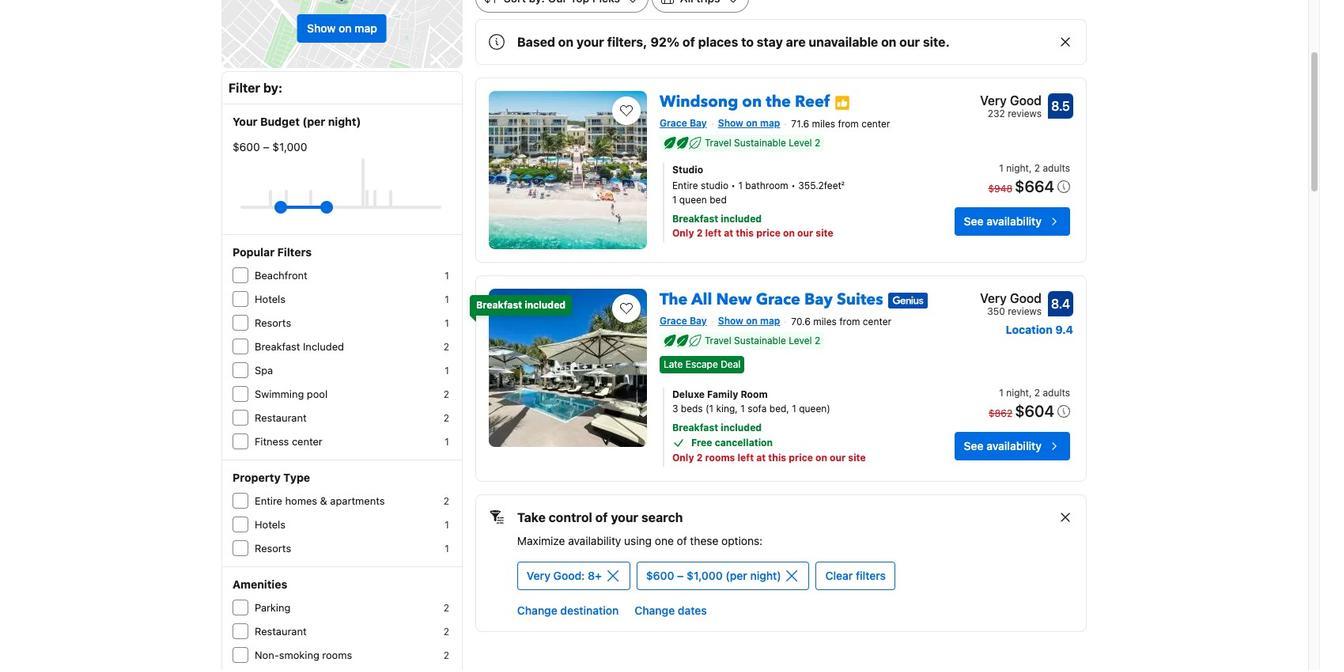 Task type: vqa. For each thing, say whether or not it's contained in the screenshot.
facilities
no



Task type: locate. For each thing, give the bounding box(es) containing it.
1 vertical spatial hotels
[[255, 518, 286, 531]]

see for $604
[[964, 439, 984, 453]]

1 see availability link from the top
[[955, 207, 1070, 236]]

dates
[[678, 604, 707, 617]]

site inside studio entire studio • 1 bathroom • 355.2feet² 1 queen bed breakfast included only 2 left at this price on our site
[[816, 227, 834, 239]]

show on map for the
[[718, 315, 780, 327]]

1 vertical spatial site
[[848, 452, 866, 464]]

2 vertical spatial show on map
[[718, 315, 780, 327]]

level down 70.6 on the right
[[789, 335, 812, 346]]

1 vertical spatial rooms
[[322, 649, 352, 661]]

$600
[[233, 140, 260, 153], [646, 569, 674, 582]]

1 vertical spatial availability
[[987, 439, 1042, 453]]

0 vertical spatial resorts
[[255, 316, 291, 329]]

level down 71.6
[[789, 137, 812, 149]]

0 vertical spatial this
[[736, 227, 754, 239]]

left down the cancellation
[[738, 452, 754, 464]]

hotels down homes
[[255, 518, 286, 531]]

map inside the show on map button
[[355, 21, 377, 35]]

late
[[664, 359, 683, 370]]

resorts up amenities
[[255, 542, 291, 555]]

rooms down free cancellation
[[705, 452, 735, 464]]

1 sustainable from the top
[[734, 137, 786, 149]]

1 vertical spatial left
[[738, 452, 754, 464]]

travel sustainable level 2 down 71.6
[[705, 137, 821, 149]]

2 hotels from the top
[[255, 518, 286, 531]]

only down free
[[672, 452, 694, 464]]

resorts up the breakfast included at left bottom
[[255, 316, 291, 329]]

0 vertical spatial center
[[862, 118, 890, 130]]

0 vertical spatial map
[[355, 21, 377, 35]]

map for windsong
[[760, 117, 780, 129]]

sustainable up bathroom
[[734, 137, 786, 149]]

on
[[339, 21, 352, 35], [558, 35, 574, 49], [881, 35, 897, 49], [742, 91, 762, 112], [746, 117, 758, 129], [783, 227, 795, 239], [746, 315, 758, 327], [816, 452, 828, 464]]

of right "one"
[[677, 534, 687, 548]]

rooms for smoking
[[322, 649, 352, 661]]

bay down the "windsong"
[[690, 117, 707, 129]]

at inside studio entire studio • 1 bathroom • 355.2feet² 1 queen bed breakfast included only 2 left at this price on our site
[[724, 227, 734, 239]]

this down the cancellation
[[768, 452, 787, 464]]

2 travel from the top
[[705, 335, 732, 346]]

only down queen
[[672, 227, 694, 239]]

(per right the "budget"
[[303, 115, 325, 128]]

1 horizontal spatial price
[[789, 452, 813, 464]]

$1,000 down these
[[687, 569, 723, 582]]

0 vertical spatial miles
[[812, 118, 836, 130]]

adults up the $664
[[1043, 162, 1070, 174]]

availability for $664
[[987, 214, 1042, 228]]

left inside studio entire studio • 1 bathroom • 355.2feet² 1 queen bed breakfast included only 2 left at this price on our site
[[705, 227, 722, 239]]

0 horizontal spatial $1,000
[[272, 140, 307, 153]]

very good 232 reviews
[[980, 93, 1042, 119]]

1 vertical spatial sustainable
[[734, 335, 786, 346]]

left down bed
[[705, 227, 722, 239]]

0 vertical spatial ,
[[1029, 162, 1032, 174]]

1 see availability from the top
[[964, 214, 1042, 228]]

1 travel from the top
[[705, 137, 732, 149]]

center down suites
[[863, 316, 892, 327]]

1 good from the top
[[1010, 93, 1042, 108]]

2 very good element from the top
[[980, 289, 1042, 308]]

very good element up location
[[980, 289, 1042, 308]]

from right 71.6
[[838, 118, 859, 130]]

travel for all
[[705, 335, 732, 346]]

very
[[980, 93, 1007, 108], [980, 291, 1007, 305], [527, 569, 551, 582]]

places
[[698, 35, 738, 49]]

left
[[705, 227, 722, 239], [738, 452, 754, 464]]

1 vertical spatial night)
[[750, 569, 781, 582]]

at down the cancellation
[[757, 452, 766, 464]]

8.4
[[1051, 297, 1071, 311]]

0 vertical spatial good
[[1010, 93, 1042, 108]]

change
[[517, 604, 558, 617], [635, 604, 675, 617]]

$600 inside button
[[646, 569, 674, 582]]

bathroom
[[746, 179, 789, 191]]

suites
[[837, 289, 884, 310]]

1
[[999, 162, 1004, 174], [738, 179, 743, 191], [672, 194, 677, 206], [445, 270, 449, 282], [445, 294, 449, 305], [445, 317, 449, 329], [445, 365, 449, 377], [999, 387, 1004, 399], [741, 403, 745, 415], [792, 403, 797, 415], [445, 436, 449, 448], [445, 519, 449, 531], [445, 543, 449, 555]]

2 vertical spatial show
[[718, 315, 744, 327]]

night) inside button
[[750, 569, 781, 582]]

filter
[[229, 81, 260, 95]]

good for 8.5
[[1010, 93, 1042, 108]]

group
[[241, 195, 441, 220]]

1 vertical spatial adults
[[1043, 387, 1070, 399]]

0 vertical spatial travel
[[705, 137, 732, 149]]

this down bathroom
[[736, 227, 754, 239]]

0 horizontal spatial left
[[705, 227, 722, 239]]

grace down the
[[660, 315, 687, 327]]

miles right 71.6
[[812, 118, 836, 130]]

unavailable
[[809, 35, 878, 49]]

see availability link down $862
[[955, 432, 1070, 461]]

2 level from the top
[[789, 335, 812, 346]]

2 vertical spatial of
[[677, 534, 687, 548]]

availability down take control of your search
[[568, 534, 621, 548]]

the all new grace bay suites image
[[489, 289, 647, 447]]

1 vertical spatial $1,000
[[687, 569, 723, 582]]

0 vertical spatial night
[[1006, 162, 1029, 174]]

travel up studio
[[705, 137, 732, 149]]

show on map
[[307, 21, 377, 35], [718, 117, 780, 129], [718, 315, 780, 327]]

1 night from the top
[[1006, 162, 1029, 174]]

map
[[355, 21, 377, 35], [760, 117, 780, 129], [760, 315, 780, 327]]

2 change from the left
[[635, 604, 675, 617]]

1 horizontal spatial our
[[830, 452, 846, 464]]

(per down options:
[[726, 569, 748, 582]]

hotels for property
[[255, 518, 286, 531]]

sustainable
[[734, 137, 786, 149], [734, 335, 786, 346]]

cancellation
[[715, 437, 773, 449]]

1 vertical spatial show on map
[[718, 117, 780, 129]]

0 vertical spatial bay
[[690, 117, 707, 129]]

– for $600 – $1,000
[[263, 140, 269, 153]]

free cancellation
[[691, 437, 773, 449]]

see availability down $862
[[964, 439, 1042, 453]]

travel for on
[[705, 137, 732, 149]]

0 vertical spatial travel sustainable level 2
[[705, 137, 821, 149]]

1 level from the top
[[789, 137, 812, 149]]

0 vertical spatial see availability
[[964, 214, 1042, 228]]

restaurant down parking
[[255, 625, 307, 638]]

good inside very good 350 reviews
[[1010, 291, 1042, 305]]

0 vertical spatial show
[[307, 21, 336, 35]]

rooms
[[705, 452, 735, 464], [322, 649, 352, 661]]

0 vertical spatial price
[[756, 227, 781, 239]]

of right control
[[595, 510, 608, 525]]

very up location
[[980, 291, 1007, 305]]

2 grace bay from the top
[[660, 315, 707, 327]]

1 horizontal spatial change
[[635, 604, 675, 617]]

your up using
[[611, 510, 639, 525]]

0 vertical spatial grace
[[660, 117, 687, 129]]

1 vertical spatial entire
[[255, 494, 282, 507]]

night for $664
[[1006, 162, 1029, 174]]

grace up 70.6 on the right
[[756, 289, 801, 310]]

see availability down $948
[[964, 214, 1042, 228]]

good up location
[[1010, 291, 1042, 305]]

change inside button
[[517, 604, 558, 617]]

night up $604
[[1006, 387, 1029, 399]]

0 vertical spatial included
[[721, 213, 762, 225]]

1 hotels from the top
[[255, 293, 286, 305]]

the
[[660, 289, 688, 310]]

• right studio
[[731, 179, 736, 191]]

1 horizontal spatial $600
[[646, 569, 674, 582]]

entire down studio at the top
[[672, 179, 698, 191]]

0 vertical spatial from
[[838, 118, 859, 130]]

only 2 rooms left at this price on our site
[[672, 452, 866, 464]]

0 vertical spatial very
[[980, 93, 1007, 108]]

reviews right 232
[[1008, 108, 1042, 119]]

price down bathroom
[[756, 227, 781, 239]]

– up change dates
[[677, 569, 684, 582]]

bed
[[710, 194, 727, 206]]

1 vertical spatial center
[[863, 316, 892, 327]]

1 night , 2 adults
[[999, 162, 1070, 174], [999, 387, 1070, 399]]

2 see from the top
[[964, 439, 984, 453]]

2 vertical spatial grace
[[660, 315, 687, 327]]

center for windsong on the reef
[[862, 118, 890, 130]]

0 vertical spatial grace bay
[[660, 117, 707, 129]]

show inside button
[[307, 21, 336, 35]]

1 vertical spatial very
[[980, 291, 1007, 305]]

grace
[[660, 117, 687, 129], [756, 289, 801, 310], [660, 315, 687, 327]]

change for change destination
[[517, 604, 558, 617]]

0 vertical spatial rooms
[[705, 452, 735, 464]]

see availability for $604
[[964, 439, 1042, 453]]

1 only from the top
[[672, 227, 694, 239]]

1 adults from the top
[[1043, 162, 1070, 174]]

• down studio link
[[791, 179, 796, 191]]

good inside very good 232 reviews
[[1010, 93, 1042, 108]]

sustainable for the
[[734, 137, 786, 149]]

clear filters button
[[816, 562, 896, 590]]

entire down property type
[[255, 494, 282, 507]]

reviews inside very good 232 reviews
[[1008, 108, 1042, 119]]

2 reviews from the top
[[1008, 305, 1042, 317]]

(per
[[303, 115, 325, 128], [726, 569, 748, 582]]

0 vertical spatial entire
[[672, 179, 698, 191]]

adults
[[1043, 162, 1070, 174], [1043, 387, 1070, 399]]

take control of your search
[[517, 510, 683, 525]]

on inside button
[[339, 21, 352, 35]]

$600 down the your
[[233, 140, 260, 153]]

– down the "budget"
[[263, 140, 269, 153]]

smoking
[[279, 649, 319, 661]]

1 very good element from the top
[[980, 91, 1042, 110]]

0 vertical spatial reviews
[[1008, 108, 1042, 119]]

center right 71.6
[[862, 118, 890, 130]]

1 grace bay from the top
[[660, 117, 707, 129]]

miles right 70.6 on the right
[[813, 316, 837, 327]]

very for 8.4
[[980, 291, 1007, 305]]

1 vertical spatial $600
[[646, 569, 674, 582]]

night up the $664
[[1006, 162, 1029, 174]]

restaurant down the swimming
[[255, 411, 307, 424]]

0 vertical spatial our
[[900, 35, 920, 49]]

0 vertical spatial –
[[263, 140, 269, 153]]

1 , from the top
[[1029, 162, 1032, 174]]

0 vertical spatial night)
[[328, 115, 361, 128]]

maximize
[[517, 534, 565, 548]]

1 vertical spatial price
[[789, 452, 813, 464]]

family
[[707, 389, 738, 400]]

0 vertical spatial at
[[724, 227, 734, 239]]

bay down all
[[690, 315, 707, 327]]

2 1 night , 2 adults from the top
[[999, 387, 1070, 399]]

1 vertical spatial travel sustainable level 2
[[705, 335, 821, 346]]

0 horizontal spatial night)
[[328, 115, 361, 128]]

very good element for 8.5
[[980, 91, 1042, 110]]

2 travel sustainable level 2 from the top
[[705, 335, 821, 346]]

•
[[731, 179, 736, 191], [791, 179, 796, 191]]

0 horizontal spatial $600
[[233, 140, 260, 153]]

– inside button
[[677, 569, 684, 582]]

2 vertical spatial bay
[[690, 315, 707, 327]]

very left good:
[[527, 569, 551, 582]]

grace down the "windsong"
[[660, 117, 687, 129]]

1 vertical spatial show
[[718, 117, 744, 129]]

our down 355.2feet²
[[798, 227, 813, 239]]

0 vertical spatial level
[[789, 137, 812, 149]]

travel
[[705, 137, 732, 149], [705, 335, 732, 346]]

355.2feet²
[[798, 179, 845, 191]]

3
[[672, 403, 678, 415]]

maximize availability using one of these options:
[[517, 534, 763, 548]]

0 vertical spatial left
[[705, 227, 722, 239]]

2 see availability link from the top
[[955, 432, 1070, 461]]

adults up $604
[[1043, 387, 1070, 399]]

show on map for windsong
[[718, 117, 780, 129]]

night) right the "budget"
[[328, 115, 361, 128]]

our down queen)
[[830, 452, 846, 464]]

1 vertical spatial 1 night , 2 adults
[[999, 387, 1070, 399]]

all
[[691, 289, 712, 310]]

take
[[517, 510, 546, 525]]

very inside very good 232 reviews
[[980, 93, 1007, 108]]

hotels
[[255, 293, 286, 305], [255, 518, 286, 531]]

travel sustainable level 2 for the
[[705, 137, 821, 149]]

very left 8.5
[[980, 93, 1007, 108]]

1 horizontal spatial your
[[611, 510, 639, 525]]

1 horizontal spatial left
[[738, 452, 754, 464]]

sustainable up deal
[[734, 335, 786, 346]]

genius discounts available at this property. image
[[888, 292, 928, 308], [888, 292, 928, 308]]

grace bay down the
[[660, 315, 707, 327]]

2 good from the top
[[1010, 291, 1042, 305]]

0 horizontal spatial (per
[[303, 115, 325, 128]]

studio link
[[672, 163, 940, 177]]

0 horizontal spatial –
[[263, 140, 269, 153]]

2 night from the top
[[1006, 387, 1029, 399]]

2 see availability from the top
[[964, 439, 1042, 453]]

reviews up location
[[1008, 305, 1042, 317]]

$1,000 inside button
[[687, 569, 723, 582]]

grace bay
[[660, 117, 707, 129], [660, 315, 707, 327]]

show
[[307, 21, 336, 35], [718, 117, 744, 129], [718, 315, 744, 327]]

0 vertical spatial 1 night , 2 adults
[[999, 162, 1070, 174]]

0 vertical spatial availability
[[987, 214, 1042, 228]]

1 horizontal spatial this
[[768, 452, 787, 464]]

1 see from the top
[[964, 214, 984, 228]]

2 adults from the top
[[1043, 387, 1070, 399]]

1 night , 2 adults up $604
[[999, 387, 1070, 399]]

on inside studio entire studio • 1 bathroom • 355.2feet² 1 queen bed breakfast included only 2 left at this price on our site
[[783, 227, 795, 239]]

70.6 miles from center
[[791, 316, 892, 327]]

level for grace
[[789, 335, 812, 346]]

beds
[[681, 403, 703, 415]]

travel sustainable level 2 for new
[[705, 335, 821, 346]]

1 vertical spatial level
[[789, 335, 812, 346]]

the all new grace bay suites
[[660, 289, 884, 310]]

reviews inside very good 350 reviews
[[1008, 305, 1042, 317]]

at down bed
[[724, 227, 734, 239]]

very inside very good 350 reviews
[[980, 291, 1007, 305]]

1 vertical spatial map
[[760, 117, 780, 129]]

of
[[683, 35, 695, 49], [595, 510, 608, 525], [677, 534, 687, 548]]

from down suites
[[840, 316, 860, 327]]

1 night , 2 adults up the $664
[[999, 162, 1070, 174]]

night
[[1006, 162, 1029, 174], [1006, 387, 1029, 399]]

type
[[283, 471, 310, 484]]

1 vertical spatial restaurant
[[255, 625, 307, 638]]

1 horizontal spatial –
[[677, 569, 684, 582]]

included
[[303, 340, 344, 353]]

entire
[[672, 179, 698, 191], [255, 494, 282, 507]]

$604
[[1015, 402, 1055, 420]]

rooms right smoking
[[322, 649, 352, 661]]

very good element
[[980, 91, 1042, 110], [980, 289, 1042, 308]]

change down very good: 8+ at the bottom
[[517, 604, 558, 617]]

0 vertical spatial see availability link
[[955, 207, 1070, 236]]

from for the all new grace bay suites
[[840, 316, 860, 327]]

0 vertical spatial show on map
[[307, 21, 377, 35]]

bay up 70.6 on the right
[[805, 289, 833, 310]]

these
[[690, 534, 719, 548]]

0 vertical spatial $1,000
[[272, 140, 307, 153]]

2 vertical spatial map
[[760, 315, 780, 327]]

one
[[655, 534, 674, 548]]

windsong on the reef link
[[660, 85, 830, 112]]

1 change from the left
[[517, 604, 558, 617]]

night) down options:
[[750, 569, 781, 582]]

bay for windsong on the reef
[[690, 117, 707, 129]]

our left the site.
[[900, 35, 920, 49]]

$948
[[989, 183, 1013, 194]]

1 vertical spatial –
[[677, 569, 684, 582]]

1 vertical spatial miles
[[813, 316, 837, 327]]

of right "92%"
[[683, 35, 695, 49]]

travel sustainable level 2 up deal
[[705, 335, 821, 346]]

escape
[[686, 359, 718, 370]]

1 travel sustainable level 2 from the top
[[705, 137, 821, 149]]

2 sustainable from the top
[[734, 335, 786, 346]]

1 vertical spatial bay
[[805, 289, 833, 310]]

0 horizontal spatial at
[[724, 227, 734, 239]]

1 resorts from the top
[[255, 316, 291, 329]]

0 horizontal spatial our
[[798, 227, 813, 239]]

travel up deal
[[705, 335, 732, 346]]

very good element left 8.5
[[980, 91, 1042, 110]]

center
[[862, 118, 890, 130], [863, 316, 892, 327], [292, 435, 323, 448]]

center right fitness
[[292, 435, 323, 448]]

0 horizontal spatial rooms
[[322, 649, 352, 661]]

included
[[721, 213, 762, 225], [525, 299, 566, 311], [721, 422, 762, 434]]

,
[[1029, 162, 1032, 174], [1029, 387, 1032, 399]]

your left 'filters,'
[[577, 35, 604, 49]]

2 vertical spatial included
[[721, 422, 762, 434]]

night)
[[328, 115, 361, 128], [750, 569, 781, 582]]

1 vertical spatial our
[[798, 227, 813, 239]]

, up the $664
[[1029, 162, 1032, 174]]

good right 232
[[1010, 93, 1042, 108]]

see availability link down $948
[[955, 207, 1070, 236]]

1 reviews from the top
[[1008, 108, 1042, 119]]

0 vertical spatial restaurant
[[255, 411, 307, 424]]

0 vertical spatial $600
[[233, 140, 260, 153]]

0 horizontal spatial •
[[731, 179, 736, 191]]

adults for $664
[[1043, 162, 1070, 174]]

availability down $862
[[987, 439, 1042, 453]]

2 • from the left
[[791, 179, 796, 191]]

grace bay down the "windsong"
[[660, 117, 707, 129]]

2 resorts from the top
[[255, 542, 291, 555]]

control
[[549, 510, 592, 525]]

show on map button
[[297, 14, 387, 43]]

your
[[577, 35, 604, 49], [611, 510, 639, 525]]

0 horizontal spatial site
[[816, 227, 834, 239]]

0 horizontal spatial price
[[756, 227, 781, 239]]

0 vertical spatial hotels
[[255, 293, 286, 305]]

2 vertical spatial very
[[527, 569, 551, 582]]

change left dates
[[635, 604, 675, 617]]

change inside "button"
[[635, 604, 675, 617]]

$862
[[989, 408, 1013, 419]]

map for the
[[760, 315, 780, 327]]

1 1 night , 2 adults from the top
[[999, 162, 1070, 174]]

this property is part of our preferred partner program. it's committed to providing excellent service and good value. it'll pay us a higher commission if you make a booking. image
[[835, 95, 851, 110], [835, 95, 851, 110]]

scored 8.4 element
[[1048, 291, 1074, 316]]

1 horizontal spatial site
[[848, 452, 866, 464]]

1 vertical spatial reviews
[[1008, 305, 1042, 317]]

$600 down "one"
[[646, 569, 674, 582]]

resorts
[[255, 316, 291, 329], [255, 542, 291, 555]]

1 vertical spatial very good element
[[980, 289, 1042, 308]]

2 restaurant from the top
[[255, 625, 307, 638]]

1 horizontal spatial at
[[757, 452, 766, 464]]

2 , from the top
[[1029, 387, 1032, 399]]

hotels down beachfront
[[255, 293, 286, 305]]

1 vertical spatial your
[[611, 510, 639, 525]]

only inside studio entire studio • 1 bathroom • 355.2feet² 1 queen bed breakfast included only 2 left at this price on our site
[[672, 227, 694, 239]]

level
[[789, 137, 812, 149], [789, 335, 812, 346]]

, up $604
[[1029, 387, 1032, 399]]

sofa
[[748, 403, 767, 415]]

availability down $948
[[987, 214, 1042, 228]]

price down queen)
[[789, 452, 813, 464]]

$1,000 down your budget (per night)
[[272, 140, 307, 153]]

miles
[[812, 118, 836, 130], [813, 316, 837, 327]]



Task type: describe. For each thing, give the bounding box(es) containing it.
– for $600 – $1,000 (per night)
[[677, 569, 684, 582]]

filters,
[[607, 35, 648, 49]]

0 horizontal spatial your
[[577, 35, 604, 49]]

0 vertical spatial (per
[[303, 115, 325, 128]]

entire inside studio entire studio • 1 bathroom • 355.2feet² 1 queen bed breakfast included only 2 left at this price on our site
[[672, 179, 698, 191]]

breakfast included
[[476, 299, 566, 311]]

9.4
[[1056, 323, 1074, 336]]

fitness
[[255, 435, 289, 448]]

very inside button
[[527, 569, 551, 582]]

stay
[[757, 35, 783, 49]]

1 vertical spatial grace
[[756, 289, 801, 310]]

the all new grace bay suites link
[[660, 282, 884, 310]]

late escape deal
[[664, 359, 741, 370]]

apartments
[[330, 494, 385, 507]]

show on map inside button
[[307, 21, 377, 35]]

change for change dates
[[635, 604, 675, 617]]

2 horizontal spatial our
[[900, 35, 920, 49]]

resorts for property
[[255, 542, 291, 555]]

miles for grace
[[813, 316, 837, 327]]

good:
[[553, 569, 585, 582]]

windsong
[[660, 91, 738, 112]]

2 only from the top
[[672, 452, 694, 464]]

see for $664
[[964, 214, 984, 228]]

71.6 miles from center
[[791, 118, 890, 130]]

bed,
[[770, 403, 789, 415]]

location
[[1006, 323, 1053, 336]]

very good: 8+ button
[[517, 562, 630, 590]]

popular
[[233, 245, 275, 259]]

see availability for $664
[[964, 214, 1042, 228]]

$1,000 for $600 – $1,000 (per night)
[[687, 569, 723, 582]]

included inside studio entire studio • 1 bathroom • 355.2feet² 1 queen bed breakfast included only 2 left at this price on our site
[[721, 213, 762, 225]]

beachfront
[[255, 269, 308, 282]]

adults for $604
[[1043, 387, 1070, 399]]

from for windsong on the reef
[[838, 118, 859, 130]]

grace for windsong
[[660, 117, 687, 129]]

free
[[691, 437, 712, 449]]

71.6
[[791, 118, 809, 130]]

92%
[[651, 35, 680, 49]]

queen)
[[799, 403, 831, 415]]

very good: 8+
[[527, 569, 602, 582]]

show for the
[[718, 315, 744, 327]]

options:
[[722, 534, 763, 548]]

swimming
[[255, 388, 304, 400]]

grace bay for the
[[660, 315, 707, 327]]

hotels for popular
[[255, 293, 286, 305]]

fitness center
[[255, 435, 323, 448]]

parking
[[255, 601, 291, 614]]

property type
[[233, 471, 310, 484]]

very for 8.5
[[980, 93, 1007, 108]]

your budget (per night)
[[233, 115, 361, 128]]

232
[[988, 108, 1005, 119]]

1 • from the left
[[731, 179, 736, 191]]

spa
[[255, 364, 273, 377]]

amenities
[[233, 578, 287, 591]]

deal
[[721, 359, 741, 370]]

1 vertical spatial of
[[595, 510, 608, 525]]

&
[[320, 494, 327, 507]]

room
[[741, 389, 768, 400]]

site.
[[923, 35, 950, 49]]

reviews for 8.4
[[1008, 305, 1042, 317]]

see availability link for $604
[[955, 432, 1070, 461]]

breakfast inside studio entire studio • 1 bathroom • 355.2feet² 1 queen bed breakfast included only 2 left at this price on our site
[[672, 213, 718, 225]]

, for $664
[[1029, 162, 1032, 174]]

2 inside studio entire studio • 1 bathroom • 355.2feet² 1 queen bed breakfast included only 2 left at this price on our site
[[697, 227, 703, 239]]

your
[[233, 115, 258, 128]]

0 vertical spatial of
[[683, 35, 695, 49]]

deluxe family room link
[[672, 388, 940, 402]]

bay for the all new grace bay suites
[[690, 315, 707, 327]]

1 night , 2 adults for $664
[[999, 162, 1070, 174]]

entire homes & apartments
[[255, 494, 385, 507]]

resorts for popular
[[255, 316, 291, 329]]

change dates
[[635, 604, 707, 617]]

our inside studio entire studio • 1 bathroom • 355.2feet² 1 queen bed breakfast included only 2 left at this price on our site
[[798, 227, 813, 239]]

2 vertical spatial center
[[292, 435, 323, 448]]

night for $604
[[1006, 387, 1029, 399]]

scored 8.5 element
[[1048, 93, 1074, 119]]

miles for reef
[[812, 118, 836, 130]]

$600 for $600 – $1,000 (per night)
[[646, 569, 674, 582]]

availability for $604
[[987, 439, 1042, 453]]

$600 – $1,000 (per night)
[[646, 569, 781, 582]]

2 vertical spatial our
[[830, 452, 846, 464]]

to
[[741, 35, 754, 49]]

$1,000 for $600 – $1,000
[[272, 140, 307, 153]]

very good element for 8.4
[[980, 289, 1042, 308]]

this inside studio entire studio • 1 bathroom • 355.2feet² 1 queen bed breakfast included only 2 left at this price on our site
[[736, 227, 754, 239]]

grace bay for windsong
[[660, 117, 707, 129]]

non-
[[255, 649, 279, 661]]

using
[[624, 534, 652, 548]]

8+
[[588, 569, 602, 582]]

clear
[[826, 569, 853, 582]]

1 night , 2 adults for $604
[[999, 387, 1070, 399]]

windsong on the reef
[[660, 91, 830, 112]]

rooms for 2
[[705, 452, 735, 464]]

queen
[[679, 194, 707, 206]]

included inside 3 beds (1 king, 1 sofa bed, 1 queen) breakfast included
[[721, 422, 762, 434]]

very good 350 reviews
[[980, 291, 1042, 317]]

reviews for 8.5
[[1008, 108, 1042, 119]]

2 vertical spatial availability
[[568, 534, 621, 548]]

(1
[[706, 403, 714, 415]]

king,
[[716, 403, 738, 415]]

popular filters
[[233, 245, 312, 259]]

$600 for $600 – $1,000
[[233, 140, 260, 153]]

reef
[[795, 91, 830, 112]]

change destination
[[517, 604, 619, 617]]

1 restaurant from the top
[[255, 411, 307, 424]]

studio
[[701, 179, 729, 191]]

property
[[233, 471, 281, 484]]

by:
[[263, 81, 283, 95]]

search
[[642, 510, 683, 525]]

deluxe
[[672, 389, 705, 400]]

3 beds (1 king, 1 sofa bed, 1 queen) breakfast included
[[672, 403, 831, 434]]

, for $604
[[1029, 387, 1032, 399]]

deluxe family room
[[672, 389, 768, 400]]

1 vertical spatial included
[[525, 299, 566, 311]]

good for 8.4
[[1010, 291, 1042, 305]]

sustainable for new
[[734, 335, 786, 346]]

0 horizontal spatial entire
[[255, 494, 282, 507]]

level for reef
[[789, 137, 812, 149]]

non-smoking rooms
[[255, 649, 352, 661]]

$600 – $1,000 (per night) button
[[637, 562, 810, 590]]

$600 – $1,000
[[233, 140, 307, 153]]

center for the all new grace bay suites
[[863, 316, 892, 327]]

see availability link for $664
[[955, 207, 1070, 236]]

show for windsong
[[718, 117, 744, 129]]

price inside studio entire studio • 1 bathroom • 355.2feet² 1 queen bed breakfast included only 2 left at this price on our site
[[756, 227, 781, 239]]

8.5
[[1052, 99, 1070, 113]]

filters
[[856, 569, 886, 582]]

new
[[716, 289, 752, 310]]

windsong on the reef image
[[489, 91, 647, 249]]

filter by:
[[229, 81, 283, 95]]

breakfast included
[[255, 340, 344, 353]]

(per inside button
[[726, 569, 748, 582]]

grace for the
[[660, 315, 687, 327]]

breakfast inside 3 beds (1 king, 1 sofa bed, 1 queen) breakfast included
[[672, 422, 718, 434]]

budget
[[260, 115, 300, 128]]

filters
[[277, 245, 312, 259]]



